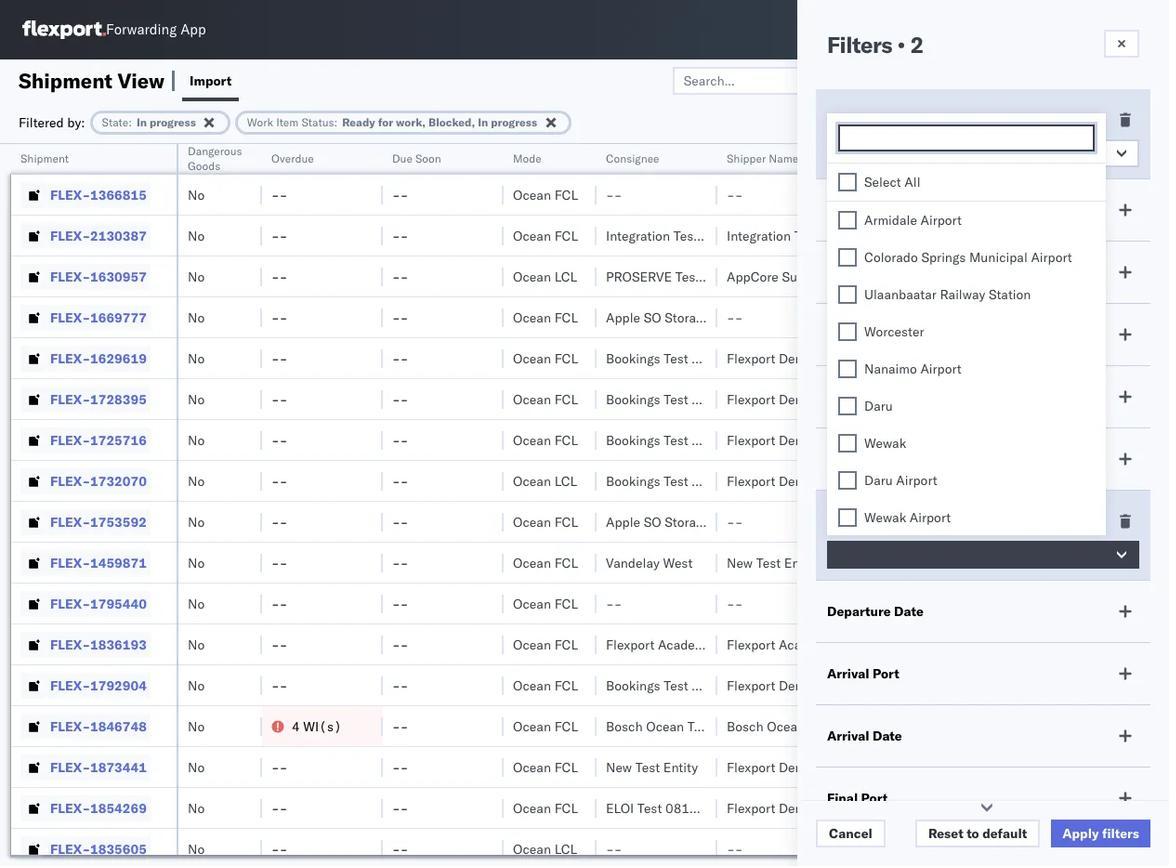 Task type: describe. For each thing, give the bounding box(es) containing it.
test for flex-1629619
[[664, 350, 689, 367]]

resize handle column header for shipment
[[154, 144, 177, 867]]

2 vertical spatial date
[[873, 728, 903, 745]]

select
[[865, 174, 902, 190]]

test for flex-1725716
[[664, 432, 689, 449]]

cancel button
[[817, 820, 886, 848]]

name inside button
[[769, 152, 799, 166]]

new test entity
[[606, 759, 698, 776]]

ocean for 1753592
[[513, 514, 551, 531]]

ocean for 1836193
[[513, 637, 551, 653]]

ocean fcl for flex-1459871
[[513, 555, 578, 571]]

03,
[[1020, 309, 1040, 326]]

1732070
[[90, 473, 147, 490]]

fcl for flex-1792904
[[555, 677, 578, 694]]

no for flex-1753592
[[188, 514, 205, 531]]

nhava
[[848, 268, 886, 285]]

flexport for 1873441
[[727, 759, 776, 776]]

vandelay west
[[606, 555, 693, 571]]

fcl for flex-2130387
[[555, 227, 578, 244]]

inc.
[[753, 637, 775, 653]]

unknown for 081801
[[969, 800, 1025, 817]]

bookings test consignee for flex-1725716
[[606, 432, 755, 449]]

lcl for -
[[555, 841, 578, 858]]

ocean lcl for proserve test account
[[513, 268, 578, 285]]

cancel
[[830, 826, 873, 843]]

flexport for 1792904
[[727, 677, 776, 694]]

select all
[[865, 174, 921, 190]]

ocean fcl for flex-1753592
[[513, 514, 578, 531]]

arrival for arrival port
[[828, 666, 870, 683]]

vessel
[[828, 451, 868, 468]]

ocean fcl for flex-1854269
[[513, 800, 578, 817]]

Search... text field
[[673, 66, 876, 94]]

flexport for 1854269
[[727, 800, 776, 817]]

ocean for 1835605
[[513, 841, 551, 858]]

0 horizontal spatial progress
[[150, 115, 196, 129]]

consignee button
[[597, 148, 699, 166]]

ltd.
[[872, 637, 895, 653]]

edt up feb 08, 2023 est
[[1086, 514, 1110, 531]]

client name
[[828, 264, 905, 281]]

fcl for flex-1753592
[[555, 514, 578, 531]]

1 vertical spatial departure port
[[828, 513, 921, 530]]

mode button
[[504, 148, 578, 166]]

import button
[[182, 60, 239, 101]]

ocean for 1792904
[[513, 677, 551, 694]]

flex-1728395 button
[[20, 386, 150, 412]]

exception
[[1007, 72, 1068, 89]]

os button
[[1105, 8, 1148, 51]]

1 bosch ocean test from the left
[[606, 718, 713, 735]]

os
[[1117, 22, 1135, 36]]

flexport for 1732070
[[727, 473, 776, 490]]

2 bosch from the left
[[727, 718, 764, 735]]

shanghai, for flex-1669777
[[848, 309, 907, 326]]

2022 for 19,
[[1050, 227, 1082, 244]]

flex-1459871
[[50, 555, 147, 571]]

12,
[[1027, 514, 1047, 531]]

fcl for flex-1728395
[[555, 391, 578, 408]]

flex-1836193 button
[[20, 632, 150, 658]]

arrival date
[[828, 728, 903, 745]]

2022 for 15,
[[1048, 268, 1080, 285]]

soon
[[416, 152, 441, 166]]

shenzhen, china
[[848, 718, 948, 735]]

status
[[302, 115, 334, 129]]

filtered
[[19, 114, 64, 131]]

port inside button
[[902, 152, 923, 166]]

flexport for 1728395
[[727, 391, 776, 408]]

14:00
[[1085, 227, 1122, 244]]

4
[[292, 718, 300, 735]]

(do for shanghai, china
[[714, 309, 741, 326]]

4 resize handle column header from the left
[[482, 144, 504, 867]]

1753592
[[90, 514, 147, 531]]

shipper for flex-1629619
[[817, 350, 863, 367]]

2023
[[1050, 555, 1082, 571]]

ocean fcl for flex-1792904
[[513, 677, 578, 694]]

flex-1795440
[[50, 596, 147, 612]]

(do for chennai
[[714, 514, 741, 531]]

1 horizontal spatial mode
[[828, 202, 862, 219]]

flex-1836193
[[50, 637, 147, 653]]

resize handle column header for dangerous goods
[[240, 144, 262, 867]]

colorado
[[865, 249, 919, 266]]

nanaimo
[[865, 361, 918, 377]]

state for state : in progress
[[102, 115, 129, 129]]

3 resize handle column header from the left
[[361, 144, 383, 867]]

2022 for 05,
[[1044, 350, 1076, 367]]

1728395
[[90, 391, 147, 408]]

fcl for flex-1854269
[[555, 800, 578, 817]]

station
[[989, 286, 1032, 303]]

not for shanghai, china
[[744, 309, 770, 326]]

edt right 15:30 at the top right
[[1123, 268, 1147, 285]]

(sz)
[[837, 637, 868, 653]]

flex-1753592
[[50, 514, 147, 531]]

bookings for flex-1728395
[[606, 391, 661, 408]]

yantian for flex-1836193
[[848, 637, 892, 653]]

ocean fcl for flex-1669777
[[513, 309, 578, 326]]

china for flex-1728395
[[911, 391, 945, 408]]

demo for 1629619
[[779, 350, 814, 367]]

ocean for 1846748
[[513, 718, 551, 735]]

storage for shanghai, china
[[665, 309, 710, 326]]

airport for wewak airport
[[910, 509, 952, 526]]

flexport. image
[[22, 20, 106, 39]]

jun 15, 2022 15:30 edt
[[1001, 268, 1147, 285]]

flexport demo shipper co. for 1725716
[[727, 432, 884, 449]]

0 horizontal spatial 2
[[823, 555, 831, 571]]

departure inside button
[[969, 152, 1020, 166]]

flex-1873441
[[50, 759, 147, 776]]

1 : from the left
[[129, 115, 132, 129]]

apple for chennai
[[606, 514, 641, 531]]

flex- for 1459871
[[50, 555, 90, 571]]

1 unknown from the top
[[969, 186, 1025, 203]]

appcore
[[727, 268, 779, 285]]

co. for 1629619
[[866, 350, 884, 367]]

15,
[[1024, 268, 1044, 285]]

china for flex-1795440
[[911, 596, 945, 612]]

ulaanbaatar
[[865, 286, 937, 303]]

daru airport
[[865, 472, 938, 489]]

in progress button
[[828, 139, 1140, 167]]

flex-1629619 button
[[20, 345, 150, 372]]

shipper for flex-1854269
[[817, 800, 863, 817]]

co. for 1732070
[[866, 473, 884, 490]]

co. for 1854269
[[866, 800, 884, 817]]

no for flex-2130387
[[188, 227, 205, 244]]

apply filters
[[1063, 826, 1140, 843]]

4 wi(s)
[[292, 718, 342, 735]]

2 : from the left
[[334, 115, 338, 129]]

flex-1630957 button
[[20, 264, 150, 290]]

shanghai, for flex-1795440
[[848, 596, 907, 612]]

eloi
[[606, 800, 634, 817]]

daru for daru airport
[[865, 472, 893, 489]]

test for flex-1873441
[[636, 759, 660, 776]]

2022 for 12,
[[1050, 514, 1082, 531]]

port down daru airport
[[895, 513, 921, 530]]

consignee for flex-1732070
[[692, 473, 755, 490]]

blocked,
[[429, 115, 475, 129]]

import
[[190, 72, 232, 89]]

nanaimo airport
[[865, 361, 962, 377]]

date inside button
[[1023, 152, 1047, 166]]

flexport demo shipper co. for 1732070
[[727, 473, 884, 490]]

in progress
[[848, 145, 917, 162]]

ulaanbaatar railway station
[[865, 286, 1032, 303]]

no for flex-1732070
[[188, 473, 205, 490]]

overdue
[[272, 152, 314, 166]]

demo for 1854269
[[779, 800, 814, 817]]

port right final
[[862, 790, 888, 807]]

flex-1459871 button
[[20, 550, 150, 576]]

1 bosch from the left
[[606, 718, 643, 735]]

shanghai, for flex-1725716
[[848, 432, 907, 449]]

ocean for 1629619
[[513, 350, 551, 367]]

flex- for 1732070
[[50, 473, 90, 490]]

ocean fcl for flex-1728395
[[513, 391, 578, 408]]

proserve test account
[[606, 268, 753, 285]]

vandelay
[[606, 555, 660, 571]]

flex-1728395
[[50, 391, 147, 408]]

flex-2130387
[[50, 227, 147, 244]]

list box containing select all
[[828, 164, 1107, 867]]

co. for 1725716
[[866, 432, 884, 449]]

ocean fcl for flex-1629619
[[513, 350, 578, 367]]

vessel name
[[828, 451, 907, 468]]

armidale
[[865, 212, 918, 229]]

flex- for 2130387
[[50, 227, 90, 244]]

flex-1873441 button
[[20, 755, 150, 781]]

airport up 15,
[[1032, 249, 1073, 266]]

fcl for flex-1725716
[[555, 432, 578, 449]]

filters
[[1103, 826, 1140, 843]]

1792904
[[90, 677, 147, 694]]

ocean fcl for flex-1873441
[[513, 759, 578, 776]]

flex-2130387 button
[[20, 223, 150, 249]]

china for flex-1669777
[[911, 309, 945, 326]]

flex-1669777 button
[[20, 305, 150, 331]]

fcl for flex-1366815
[[555, 186, 578, 203]]

ocean for 1732070
[[513, 473, 551, 490]]

1795440
[[90, 596, 147, 612]]

china for flex-1366815
[[911, 186, 945, 203]]

railway
[[941, 286, 986, 303]]

mode inside button
[[513, 152, 542, 166]]

jul 05, 2022 edt
[[1001, 350, 1103, 367]]

all
[[905, 174, 921, 190]]

india
[[932, 268, 961, 285]]

resize handle column header for shipper name
[[817, 144, 839, 867]]

flex-1630957
[[50, 268, 147, 285]]

1366815
[[90, 186, 147, 203]]

fcl for flex-1669777
[[555, 309, 578, 326]]

fcl for flex-1459871
[[555, 555, 578, 571]]

municipal
[[970, 249, 1028, 266]]

test for flex-1630957
[[676, 268, 700, 285]]

flex-1854269 button
[[20, 796, 150, 822]]

5 unknown from the top
[[969, 841, 1025, 858]]

flexport for 1629619
[[727, 350, 776, 367]]

2 bosch ocean test from the left
[[727, 718, 834, 735]]

resize handle column header for departure port
[[937, 144, 960, 867]]



Task type: vqa. For each thing, say whether or not it's contained in the screenshot.


Task type: locate. For each thing, give the bounding box(es) containing it.
use)
[[773, 309, 807, 326], [773, 514, 807, 531]]

shanghai, china down the ulaanbaatar
[[848, 309, 945, 326]]

6 resize handle column header from the left
[[696, 144, 718, 867]]

9 ocean fcl from the top
[[513, 596, 578, 612]]

flex- down flex-2130387 button
[[50, 268, 90, 285]]

china up the armidale airport in the top of the page
[[911, 186, 945, 203]]

flex-1835605
[[50, 841, 147, 858]]

16 no from the top
[[188, 800, 205, 817]]

: down 'view' at the left of the page
[[129, 115, 132, 129]]

storage
[[665, 309, 710, 326], [665, 514, 710, 531]]

china for flex-2130387
[[911, 227, 945, 244]]

1 no from the top
[[188, 186, 205, 203]]

arrival
[[828, 666, 870, 683], [828, 728, 870, 745]]

1 feb from the top
[[1001, 227, 1023, 244]]

1 horizontal spatial bosch ocean test
[[727, 718, 834, 735]]

storage down proserve test account
[[665, 309, 710, 326]]

wewak for wewak
[[865, 435, 907, 452]]

ocean for 1669777
[[513, 309, 551, 326]]

flex- inside 'button'
[[50, 186, 90, 203]]

1 demo from the top
[[779, 350, 814, 367]]

7 co. from the top
[[866, 800, 884, 817]]

1 horizontal spatial :
[[334, 115, 338, 129]]

yantian
[[848, 473, 892, 490], [848, 555, 892, 571], [848, 637, 892, 653], [848, 677, 892, 694], [848, 759, 892, 776], [848, 800, 892, 817]]

departure date down 'file'
[[969, 152, 1047, 166]]

0 vertical spatial entity
[[785, 555, 819, 571]]

test for flex-1854269
[[638, 800, 662, 817]]

resize handle column header for mode
[[575, 144, 597, 867]]

5 yantian from the top
[[848, 759, 892, 776]]

flexport academy (sz) ltd.
[[727, 637, 895, 653]]

0 vertical spatial apple
[[606, 309, 641, 326]]

2 ocean fcl from the top
[[513, 227, 578, 244]]

no for flex-1795440
[[188, 596, 205, 612]]

0 horizontal spatial new
[[606, 759, 632, 776]]

0 vertical spatial arrival
[[828, 666, 870, 683]]

shanghai, china for flex-1669777
[[848, 309, 945, 326]]

in inside button
[[848, 145, 860, 162]]

1 horizontal spatial est
[[1125, 227, 1148, 244]]

jul for jul 03, 2022 18:00 edt
[[1001, 309, 1017, 326]]

None checkbox
[[839, 211, 857, 230], [839, 286, 857, 304], [839, 397, 857, 416], [839, 472, 857, 490], [839, 509, 857, 527], [839, 211, 857, 230], [839, 286, 857, 304], [839, 397, 857, 416], [839, 472, 857, 490], [839, 509, 857, 527]]

apple down proserve
[[606, 309, 641, 326]]

departure date button
[[960, 148, 1155, 166]]

progress up the select all
[[863, 145, 917, 162]]

1 vertical spatial so
[[644, 514, 662, 531]]

0 vertical spatial so
[[644, 309, 662, 326]]

0 horizontal spatial est
[[1085, 555, 1108, 571]]

academy
[[658, 637, 713, 653], [779, 637, 833, 653]]

flex- up flex-1792904 button
[[50, 637, 90, 653]]

8 no from the top
[[188, 473, 205, 490]]

1 vertical spatial ocean lcl
[[513, 473, 578, 490]]

departure date up ltd.
[[828, 604, 924, 620]]

None text field
[[845, 131, 1094, 147]]

0 vertical spatial daru
[[865, 398, 893, 415]]

ready
[[342, 115, 376, 129]]

consignee inside button
[[606, 152, 660, 166]]

shanghai, china for flex-1795440
[[848, 596, 945, 612]]

shipper name inside button
[[727, 152, 799, 166]]

3 co. from the top
[[866, 432, 884, 449]]

flex- down the flex-1725716 button
[[50, 473, 90, 490]]

0 vertical spatial date
[[1023, 152, 1047, 166]]

shipment down filtered
[[20, 152, 69, 166]]

2 arrival from the top
[[828, 728, 870, 745]]

2 so from the top
[[644, 514, 662, 531]]

1 horizontal spatial progress
[[491, 115, 538, 129]]

flex- up the flex-1725716 button
[[50, 391, 90, 408]]

0 vertical spatial 2
[[911, 31, 924, 59]]

3 ocean fcl from the top
[[513, 309, 578, 326]]

daru
[[865, 398, 893, 415], [865, 472, 893, 489]]

demo for 1728395
[[779, 391, 814, 408]]

entity
[[785, 555, 819, 571], [664, 759, 698, 776]]

2 vertical spatial ocean lcl
[[513, 841, 578, 858]]

departure up select
[[848, 152, 899, 166]]

flex- inside "button"
[[50, 800, 90, 817]]

unknown
[[969, 186, 1025, 203], [969, 637, 1025, 653], [969, 759, 1025, 776], [969, 800, 1025, 817], [969, 841, 1025, 858]]

1 shanghai, from the top
[[848, 186, 907, 203]]

est right 2023
[[1085, 555, 1108, 571]]

co. down "vessel name"
[[866, 473, 884, 490]]

departure down 'file'
[[969, 152, 1020, 166]]

3 flex- from the top
[[50, 268, 90, 285]]

flex- down the flex-1630957 button
[[50, 309, 90, 326]]

feb left 19,
[[1001, 227, 1023, 244]]

feb 19, 2022 14:00 est
[[1001, 227, 1148, 244]]

in
[[137, 115, 147, 129], [478, 115, 488, 129], [848, 145, 860, 162]]

edt right 18:00
[[1119, 309, 1143, 326]]

jul for jul 05, 2022 edt
[[1001, 350, 1017, 367]]

bookings test consignee for flex-1728395
[[606, 391, 755, 408]]

14 flex- from the top
[[50, 718, 90, 735]]

new up 'eloi'
[[606, 759, 632, 776]]

bookings for flex-1725716
[[606, 432, 661, 449]]

yantian for flex-1732070
[[848, 473, 892, 490]]

flex-1753592 button
[[20, 509, 150, 535]]

entity up flexport academy (sz) ltd.
[[785, 555, 819, 571]]

bosch up new test entity
[[606, 718, 643, 735]]

lcl
[[555, 268, 578, 285], [555, 473, 578, 490], [555, 841, 578, 858]]

0 vertical spatial shipment
[[19, 67, 113, 93]]

0 vertical spatial departure date
[[969, 152, 1047, 166]]

5 bookings from the top
[[606, 677, 661, 694]]

airport up wewak airport
[[897, 472, 938, 489]]

1 vertical spatial entity
[[664, 759, 698, 776]]

shanghai, for flex-1728395
[[848, 391, 907, 408]]

flex- down flex-1792904 button
[[50, 718, 90, 735]]

shipment inside shipment button
[[20, 152, 69, 166]]

1459871
[[90, 555, 147, 571]]

academy for (sz)
[[779, 637, 833, 653]]

shanghai, china up armidale
[[848, 186, 945, 203]]

2 bookings from the top
[[606, 391, 661, 408]]

1 vertical spatial storage
[[665, 514, 710, 531]]

bosch down (us)
[[727, 718, 764, 735]]

flex-1732070 button
[[20, 468, 150, 494]]

12 fcl from the top
[[555, 718, 578, 735]]

2 shanghai, from the top
[[848, 227, 907, 244]]

flex-1835605 button
[[20, 837, 150, 863]]

flex- up flex-1795440 button
[[50, 555, 90, 571]]

edt down 18:00
[[1079, 350, 1103, 367]]

bosch
[[606, 718, 643, 735], [727, 718, 764, 735]]

departure date inside button
[[969, 152, 1047, 166]]

departure port inside button
[[848, 152, 923, 166]]

new right west on the bottom right of the page
[[727, 555, 753, 571]]

4 fcl from the top
[[555, 350, 578, 367]]

entity for new test entity
[[664, 759, 698, 776]]

10 no from the top
[[188, 555, 205, 571]]

shipper name down search... text field
[[727, 152, 799, 166]]

date up ltd.
[[895, 604, 924, 620]]

no for flex-1835605
[[188, 841, 205, 858]]

2 co. from the top
[[866, 391, 884, 408]]

6 shanghai, china from the top
[[848, 432, 945, 449]]

2 horizontal spatial in
[[848, 145, 860, 162]]

7 resize handle column header from the left
[[817, 144, 839, 867]]

9 fcl from the top
[[555, 596, 578, 612]]

shipper for flex-1725716
[[817, 432, 863, 449]]

flex- for 1753592
[[50, 514, 90, 531]]

(do up new test entity 2
[[714, 514, 741, 531]]

2 ocean lcl from the top
[[513, 473, 578, 490]]

2 right "•"
[[911, 31, 924, 59]]

1 vertical spatial est
[[1085, 555, 1108, 571]]

2022 right 15,
[[1048, 268, 1080, 285]]

bookings for flex-1792904
[[606, 677, 661, 694]]

work,
[[396, 115, 426, 129]]

2022 right 03,
[[1044, 309, 1076, 326]]

est right 14:00
[[1125, 227, 1148, 244]]

15 flex- from the top
[[50, 759, 90, 776]]

1629619
[[90, 350, 147, 367]]

1854269
[[90, 800, 147, 817]]

yantian up shenzhen,
[[848, 677, 892, 694]]

progress inside button
[[863, 145, 917, 162]]

05,
[[1020, 350, 1040, 367]]

3 lcl from the top
[[555, 841, 578, 858]]

16 flex- from the top
[[50, 800, 90, 817]]

china for flex-1725716
[[911, 432, 945, 449]]

not for chennai
[[744, 514, 770, 531]]

flex- for 1669777
[[50, 309, 90, 326]]

5 no from the top
[[188, 350, 205, 367]]

state right by:
[[102, 115, 129, 129]]

6 demo from the top
[[779, 759, 814, 776]]

6 ocean fcl from the top
[[513, 432, 578, 449]]

flexport demo shipper co. for 1728395
[[727, 391, 884, 408]]

departure down daru airport
[[828, 513, 892, 530]]

1 not from the top
[[744, 309, 770, 326]]

14 fcl from the top
[[555, 800, 578, 817]]

departure
[[848, 152, 899, 166], [969, 152, 1020, 166], [828, 513, 892, 530], [828, 604, 892, 620]]

no for flex-1728395
[[188, 391, 205, 408]]

daru down nanaimo
[[865, 398, 893, 415]]

0 horizontal spatial shipper name
[[727, 152, 799, 166]]

date up 19,
[[1023, 152, 1047, 166]]

7 flex- from the top
[[50, 432, 90, 449]]

final
[[828, 790, 859, 807]]

apple so storage (do not use)
[[606, 309, 807, 326], [606, 514, 807, 531]]

test for flex-1728395
[[664, 391, 689, 408]]

flex- up flex-1846748 button
[[50, 677, 90, 694]]

1 vertical spatial wewak
[[865, 509, 907, 526]]

5 demo from the top
[[779, 677, 814, 694]]

ocean for 1728395
[[513, 391, 551, 408]]

academy right inc. at the bottom right of page
[[779, 637, 833, 653]]

departure port up select
[[848, 152, 923, 166]]

5 resize handle column header from the left
[[575, 144, 597, 867]]

state : in progress
[[102, 115, 196, 129]]

due soon
[[392, 152, 441, 166]]

shanghai, china up ltd.
[[848, 596, 945, 612]]

date
[[1023, 152, 1047, 166], [895, 604, 924, 620], [873, 728, 903, 745]]

1 resize handle column header from the left
[[154, 144, 177, 867]]

arrival up final
[[828, 728, 870, 745]]

1 vertical spatial new
[[606, 759, 632, 776]]

fcl for flex-1795440
[[555, 596, 578, 612]]

0 horizontal spatial state
[[102, 115, 129, 129]]

1 horizontal spatial in
[[478, 115, 488, 129]]

2022 for 03,
[[1044, 309, 1076, 326]]

flex-1795440 button
[[20, 591, 150, 617]]

flex- up 'flex-1728395' button
[[50, 350, 90, 367]]

china down wewak airport
[[911, 596, 945, 612]]

feb for feb 19, 2022 14:00 est
[[1001, 227, 1023, 244]]

forwarding
[[106, 21, 177, 39]]

6 yantian from the top
[[848, 800, 892, 817]]

4 shanghai, china from the top
[[848, 350, 945, 367]]

apple so storage (do not use) down account
[[606, 309, 807, 326]]

1 vertical spatial jul
[[1001, 350, 1017, 367]]

2 vertical spatial lcl
[[555, 841, 578, 858]]

shanghai, up ltd.
[[848, 596, 907, 612]]

chennai
[[848, 514, 897, 531]]

0 horizontal spatial entity
[[664, 759, 698, 776]]

2022 right the 05,
[[1044, 350, 1076, 367]]

consignee
[[606, 152, 660, 166], [692, 350, 755, 367], [828, 389, 893, 405], [692, 391, 755, 408], [692, 432, 755, 449], [692, 473, 755, 490], [692, 677, 755, 694]]

fcl for flex-1836193
[[555, 637, 578, 653]]

0 horizontal spatial :
[[129, 115, 132, 129]]

shanghai, down "worcester"
[[848, 350, 907, 367]]

6 flex- from the top
[[50, 391, 90, 408]]

departure port
[[848, 152, 923, 166], [828, 513, 921, 530]]

14 no from the top
[[188, 718, 205, 735]]

1 fcl from the top
[[555, 186, 578, 203]]

flex- for 1725716
[[50, 432, 90, 449]]

15 no from the top
[[188, 759, 205, 776]]

1 vertical spatial shipper name
[[828, 326, 916, 343]]

flex- up flex-1732070 button
[[50, 432, 90, 449]]

18:00
[[1079, 309, 1116, 326]]

yantian for flex-1854269
[[848, 800, 892, 817]]

2 up flexport academy (sz) ltd.
[[823, 555, 831, 571]]

proserve
[[606, 268, 672, 285]]

bookings test consignee for flex-1629619
[[606, 350, 755, 367]]

flex- for 1366815
[[50, 186, 90, 203]]

flexport academy (us) inc.
[[606, 637, 775, 653]]

3 ocean lcl from the top
[[513, 841, 578, 858]]

2 horizontal spatial progress
[[863, 145, 917, 162]]

0 horizontal spatial bosch ocean test
[[606, 718, 713, 735]]

1 vertical spatial use)
[[773, 514, 807, 531]]

state up the in progress
[[828, 112, 861, 128]]

0 vertical spatial departure port
[[848, 152, 923, 166]]

sep
[[1001, 514, 1023, 531]]

3 bookings test consignee from the top
[[606, 432, 755, 449]]

12 ocean fcl from the top
[[513, 718, 578, 735]]

departure port down daru airport
[[828, 513, 921, 530]]

1 vertical spatial shipment
[[20, 152, 69, 166]]

ocean lcl
[[513, 268, 578, 285], [513, 473, 578, 490], [513, 841, 578, 858]]

-
[[272, 186, 280, 203], [280, 186, 288, 203], [392, 186, 401, 203], [401, 186, 409, 203], [606, 186, 614, 203], [614, 186, 623, 203], [727, 186, 735, 203], [735, 186, 743, 203], [272, 227, 280, 244], [280, 227, 288, 244], [392, 227, 401, 244], [401, 227, 409, 244], [272, 268, 280, 285], [280, 268, 288, 285], [392, 268, 401, 285], [401, 268, 409, 285], [272, 309, 280, 326], [280, 309, 288, 326], [392, 309, 401, 326], [401, 309, 409, 326], [727, 309, 735, 326], [735, 309, 743, 326], [272, 350, 280, 367], [280, 350, 288, 367], [392, 350, 401, 367], [401, 350, 409, 367], [272, 391, 280, 408], [280, 391, 288, 408], [392, 391, 401, 408], [401, 391, 409, 408], [272, 432, 280, 449], [280, 432, 288, 449], [392, 432, 401, 449], [401, 432, 409, 449], [272, 473, 280, 490], [280, 473, 288, 490], [392, 473, 401, 490], [401, 473, 409, 490], [272, 514, 280, 531], [280, 514, 288, 531], [392, 514, 401, 531], [401, 514, 409, 531], [727, 514, 735, 531], [735, 514, 743, 531], [272, 555, 280, 571], [280, 555, 288, 571], [392, 555, 401, 571], [401, 555, 409, 571], [272, 596, 280, 612], [280, 596, 288, 612], [392, 596, 401, 612], [401, 596, 409, 612], [606, 596, 614, 612], [614, 596, 623, 612], [727, 596, 735, 612], [735, 596, 743, 612], [272, 637, 280, 653], [280, 637, 288, 653], [392, 637, 401, 653], [401, 637, 409, 653], [272, 677, 280, 694], [280, 677, 288, 694], [392, 677, 401, 694], [401, 677, 409, 694], [392, 718, 401, 735], [401, 718, 409, 735], [272, 759, 280, 776], [280, 759, 288, 776], [392, 759, 401, 776], [401, 759, 409, 776], [272, 800, 280, 817], [280, 800, 288, 817], [392, 800, 401, 817], [401, 800, 409, 817], [272, 841, 280, 858], [280, 841, 288, 858], [392, 841, 401, 858], [401, 841, 409, 858], [606, 841, 614, 858], [614, 841, 623, 858], [727, 841, 735, 858], [735, 841, 743, 858], [848, 841, 856, 858], [856, 841, 864, 858]]

worcester
[[865, 323, 925, 340]]

arrival down (sz)
[[828, 666, 870, 683]]

11 ocean fcl from the top
[[513, 677, 578, 694]]

0 horizontal spatial bosch
[[606, 718, 643, 735]]

2 use) from the top
[[773, 514, 807, 531]]

supply
[[783, 268, 823, 285]]

15:30
[[1083, 268, 1120, 285]]

1 arrival from the top
[[828, 666, 870, 683]]

11 fcl from the top
[[555, 677, 578, 694]]

0 vertical spatial ocean lcl
[[513, 268, 578, 285]]

1 vertical spatial lcl
[[555, 473, 578, 490]]

departure up (sz)
[[828, 604, 892, 620]]

flex- for 1835605
[[50, 841, 90, 858]]

new
[[727, 555, 753, 571], [606, 759, 632, 776]]

to
[[967, 826, 980, 843]]

consignee name
[[828, 389, 933, 405]]

departure date
[[969, 152, 1047, 166], [828, 604, 924, 620]]

2 wewak from the top
[[865, 509, 907, 526]]

2
[[911, 31, 924, 59], [823, 555, 831, 571]]

fcl for flex-1873441
[[555, 759, 578, 776]]

dangerous goods
[[188, 144, 242, 173]]

0 vertical spatial apple so storage (do not use)
[[606, 309, 807, 326]]

: left ready
[[334, 115, 338, 129]]

0 horizontal spatial mode
[[513, 152, 542, 166]]

10 flex- from the top
[[50, 555, 90, 571]]

bookings for flex-1629619
[[606, 350, 661, 367]]

12 flex- from the top
[[50, 637, 90, 653]]

dangerous goods button
[[179, 140, 255, 174]]

apple so storage (do not use) for chennai
[[606, 514, 807, 531]]

3 fcl from the top
[[555, 309, 578, 326]]

1 vertical spatial daru
[[865, 472, 893, 489]]

17 flex- from the top
[[50, 841, 90, 858]]

progress up 'mode' button
[[491, 115, 538, 129]]

test
[[676, 268, 700, 285], [664, 350, 689, 367], [664, 391, 689, 408], [664, 432, 689, 449], [664, 473, 689, 490], [757, 555, 781, 571], [664, 677, 689, 694], [688, 718, 713, 735], [809, 718, 834, 735], [636, 759, 660, 776], [638, 800, 662, 817]]

Search Shipments (/) text field
[[814, 16, 993, 44]]

est
[[1125, 227, 1148, 244], [1085, 555, 1108, 571]]

shipper for flex-1732070
[[817, 473, 863, 490]]

8 flex- from the top
[[50, 473, 90, 490]]

arrival port
[[828, 666, 900, 683]]

shanghai, for flex-1366815
[[848, 186, 907, 203]]

0 vertical spatial use)
[[773, 309, 807, 326]]

1 vertical spatial date
[[895, 604, 924, 620]]

1 apple so storage (do not use) from the top
[[606, 309, 807, 326]]

1 vertical spatial (do
[[714, 514, 741, 531]]

4 bookings from the top
[[606, 473, 661, 490]]

so down proserve
[[644, 309, 662, 326]]

airport up the springs
[[921, 212, 962, 229]]

client
[[828, 264, 865, 281]]

1 horizontal spatial shipper name
[[828, 326, 916, 343]]

shipper name button
[[718, 148, 820, 166]]

10 fcl from the top
[[555, 637, 578, 653]]

default
[[983, 826, 1028, 843]]

2 flexport demo shipper co. from the top
[[727, 391, 884, 408]]

17 no from the top
[[188, 841, 205, 858]]

co. down the arrival date
[[866, 759, 884, 776]]

3 bookings from the top
[[606, 432, 661, 449]]

flex-1846748
[[50, 718, 147, 735]]

3 flexport demo shipper co. from the top
[[727, 432, 884, 449]]

flex- for 1854269
[[50, 800, 90, 817]]

shanghai, china down "worcester"
[[848, 350, 945, 367]]

flex- for 1846748
[[50, 718, 90, 735]]

13 no from the top
[[188, 677, 205, 694]]

1 co. from the top
[[866, 350, 884, 367]]

2130387
[[90, 227, 147, 244]]

resize handle column header for departure date
[[1151, 144, 1170, 867]]

2 apple from the top
[[606, 514, 641, 531]]

1 vertical spatial 2
[[823, 555, 831, 571]]

0 vertical spatial feb
[[1001, 227, 1023, 244]]

eloi test 081801
[[606, 800, 714, 817]]

ocean fcl for flex-1725716
[[513, 432, 578, 449]]

2 fcl from the top
[[555, 227, 578, 244]]

1 horizontal spatial academy
[[779, 637, 833, 653]]

1 horizontal spatial bosch
[[727, 718, 764, 735]]

no for flex-1629619
[[188, 350, 205, 367]]

ocean lcl for bookings test consignee
[[513, 473, 578, 490]]

china down "worcester"
[[911, 350, 945, 367]]

demo for 1732070
[[779, 473, 814, 490]]

1 apple from the top
[[606, 309, 641, 326]]

3 unknown from the top
[[969, 759, 1025, 776]]

13 flex- from the top
[[50, 677, 90, 694]]

flex- for 1629619
[[50, 350, 90, 367]]

appcore supply ltd
[[727, 268, 845, 285]]

5 co. from the top
[[866, 677, 884, 694]]

shipper for flex-1792904
[[817, 677, 863, 694]]

1 flexport demo shipper co. from the top
[[727, 350, 884, 367]]

bookings test consignee for flex-1792904
[[606, 677, 755, 694]]

2022 right 12,
[[1050, 514, 1082, 531]]

6 no from the top
[[188, 391, 205, 408]]

no for flex-1836193
[[188, 637, 205, 653]]

0 vertical spatial (do
[[714, 309, 741, 326]]

use) down appcore supply ltd
[[773, 309, 807, 326]]

so for chennai
[[644, 514, 662, 531]]

so up vandelay west
[[644, 514, 662, 531]]

14 ocean fcl from the top
[[513, 800, 578, 817]]

flex- for 1792904
[[50, 677, 90, 694]]

4 demo from the top
[[779, 473, 814, 490]]

10 ocean fcl from the top
[[513, 637, 578, 653]]

no for flex-1854269
[[188, 800, 205, 817]]

flex- for 1795440
[[50, 596, 90, 612]]

1 horizontal spatial entity
[[785, 555, 819, 571]]

8 resize handle column header from the left
[[937, 144, 960, 867]]

0 vertical spatial new
[[727, 555, 753, 571]]

2 yantian from the top
[[848, 555, 892, 571]]

1 storage from the top
[[665, 309, 710, 326]]

demo for 1873441
[[779, 759, 814, 776]]

progress up dangerous
[[150, 115, 196, 129]]

1725716
[[90, 432, 147, 449]]

resize handle column header for consignee
[[696, 144, 718, 867]]

0 horizontal spatial departure date
[[828, 604, 924, 620]]

by:
[[67, 114, 85, 131]]

yantian up cancel
[[848, 800, 892, 817]]

flex-1366815 button
[[20, 182, 150, 208]]

flex- for 1836193
[[50, 637, 90, 653]]

4 flexport demo shipper co. from the top
[[727, 473, 884, 490]]

china down ulaanbaatar railway station
[[911, 309, 945, 326]]

bookings for flex-1732070
[[606, 473, 661, 490]]

port down ltd.
[[873, 666, 900, 683]]

apple up vandelay
[[606, 514, 641, 531]]

shanghai, up colorado
[[848, 227, 907, 244]]

shanghai, china for flex-1366815
[[848, 186, 945, 203]]

shanghai, china up colorado
[[848, 227, 945, 244]]

0 horizontal spatial in
[[137, 115, 147, 129]]

wewak airport
[[865, 509, 952, 526]]

not down appcore
[[744, 309, 770, 326]]

0 vertical spatial jul
[[1001, 309, 1017, 326]]

1 bookings test consignee from the top
[[606, 350, 755, 367]]

1 vertical spatial arrival
[[828, 728, 870, 745]]

shipper inside button
[[727, 152, 767, 166]]

list box
[[828, 164, 1107, 867]]

feb left 08,
[[1001, 555, 1023, 571]]

china right shenzhen,
[[914, 718, 948, 735]]

yantian up the arrival port
[[848, 637, 892, 653]]

jul left 03,
[[1001, 309, 1017, 326]]

0 vertical spatial lcl
[[555, 268, 578, 285]]

lcl for bookings
[[555, 473, 578, 490]]

co. down "worcester"
[[866, 350, 884, 367]]

4 yantian from the top
[[848, 677, 892, 694]]

0 vertical spatial est
[[1125, 227, 1148, 244]]

no for flex-1669777
[[188, 309, 205, 326]]

1 vertical spatial apple so storage (do not use)
[[606, 514, 807, 531]]

9 resize handle column header from the left
[[1151, 144, 1170, 867]]

sep 12, 2022 edt
[[1001, 514, 1110, 531]]

filters • 2
[[828, 31, 924, 59]]

shanghai, china up "vessel name"
[[848, 432, 945, 449]]

flex- down flex-1366815 'button'
[[50, 227, 90, 244]]

work
[[247, 115, 273, 129]]

flex- for 1873441
[[50, 759, 90, 776]]

ocean for 1630957
[[513, 268, 551, 285]]

1 vertical spatial apple
[[606, 514, 641, 531]]

test for flex-1792904
[[664, 677, 689, 694]]

ocean fcl for flex-2130387
[[513, 227, 578, 244]]

1 vertical spatial not
[[744, 514, 770, 531]]

0 vertical spatial wewak
[[865, 435, 907, 452]]

entity up 081801
[[664, 759, 698, 776]]

apply
[[1063, 826, 1100, 843]]

arrival for arrival date
[[828, 728, 870, 745]]

0 vertical spatial not
[[744, 309, 770, 326]]

1 horizontal spatial state
[[828, 112, 861, 128]]

flex-1732070
[[50, 473, 147, 490]]

flex- up the flex-1854269 "button"
[[50, 759, 90, 776]]

1 lcl from the top
[[555, 268, 578, 285]]

airport for nanaimo airport
[[921, 361, 962, 377]]

0 vertical spatial storage
[[665, 309, 710, 326]]

co. right final
[[866, 800, 884, 817]]

flex-1792904
[[50, 677, 147, 694]]

5 bookings test consignee from the top
[[606, 677, 755, 694]]

no for flex-1846748
[[188, 718, 205, 735]]

shanghai, up "vessel name"
[[848, 432, 907, 449]]

1 vertical spatial mode
[[828, 202, 862, 219]]

4 no from the top
[[188, 309, 205, 326]]

flexport demo shipper co. for 1854269
[[727, 800, 884, 817]]

1 horizontal spatial new
[[727, 555, 753, 571]]

0 horizontal spatial academy
[[658, 637, 713, 653]]

co. up "vessel name"
[[866, 432, 884, 449]]

(do
[[714, 309, 741, 326], [714, 514, 741, 531]]

1 vertical spatial departure date
[[828, 604, 924, 620]]

resize handle column header
[[154, 144, 177, 867], [240, 144, 262, 867], [361, 144, 383, 867], [482, 144, 504, 867], [575, 144, 597, 867], [696, 144, 718, 867], [817, 144, 839, 867], [937, 144, 960, 867], [1151, 144, 1170, 867]]

shanghai, down the ulaanbaatar
[[848, 309, 907, 326]]

flex-1846748 button
[[20, 714, 150, 740]]

shanghai, china for flex-1629619
[[848, 350, 945, 367]]

reset
[[929, 826, 964, 843]]

1 vertical spatial feb
[[1001, 555, 1023, 571]]

china down the nanaimo airport
[[911, 391, 945, 408]]

0 vertical spatial mode
[[513, 152, 542, 166]]

(do down account
[[714, 309, 741, 326]]

app
[[181, 21, 206, 39]]

china for flex-1629619
[[911, 350, 945, 367]]

shipment for shipment
[[20, 152, 69, 166]]

shipment up by:
[[19, 67, 113, 93]]

2 demo from the top
[[779, 391, 814, 408]]

wewak up daru airport
[[865, 435, 907, 452]]

1 horizontal spatial 2
[[911, 31, 924, 59]]

departure inside button
[[848, 152, 899, 166]]

shenzhen,
[[848, 718, 910, 735]]

academy left (us)
[[658, 637, 713, 653]]

4 flex- from the top
[[50, 309, 90, 326]]

4 ocean fcl from the top
[[513, 350, 578, 367]]

13 ocean fcl from the top
[[513, 759, 578, 776]]

yantian down the arrival date
[[848, 759, 892, 776]]

0 vertical spatial shipper name
[[727, 152, 799, 166]]

1 horizontal spatial departure date
[[969, 152, 1047, 166]]

1 ocean lcl from the top
[[513, 268, 578, 285]]

edt
[[1123, 268, 1147, 285], [1119, 309, 1143, 326], [1079, 350, 1103, 367], [1086, 514, 1110, 531]]

None checkbox
[[839, 173, 857, 192], [839, 248, 857, 267], [839, 323, 857, 341], [839, 360, 857, 379], [839, 434, 857, 453], [839, 173, 857, 192], [839, 248, 857, 267], [839, 323, 857, 341], [839, 360, 857, 379], [839, 434, 857, 453]]

shanghai, down nanaimo
[[848, 391, 907, 408]]

so for shanghai, china
[[644, 309, 662, 326]]

co. up shenzhen,
[[866, 677, 884, 694]]

7 no from the top
[[188, 432, 205, 449]]



